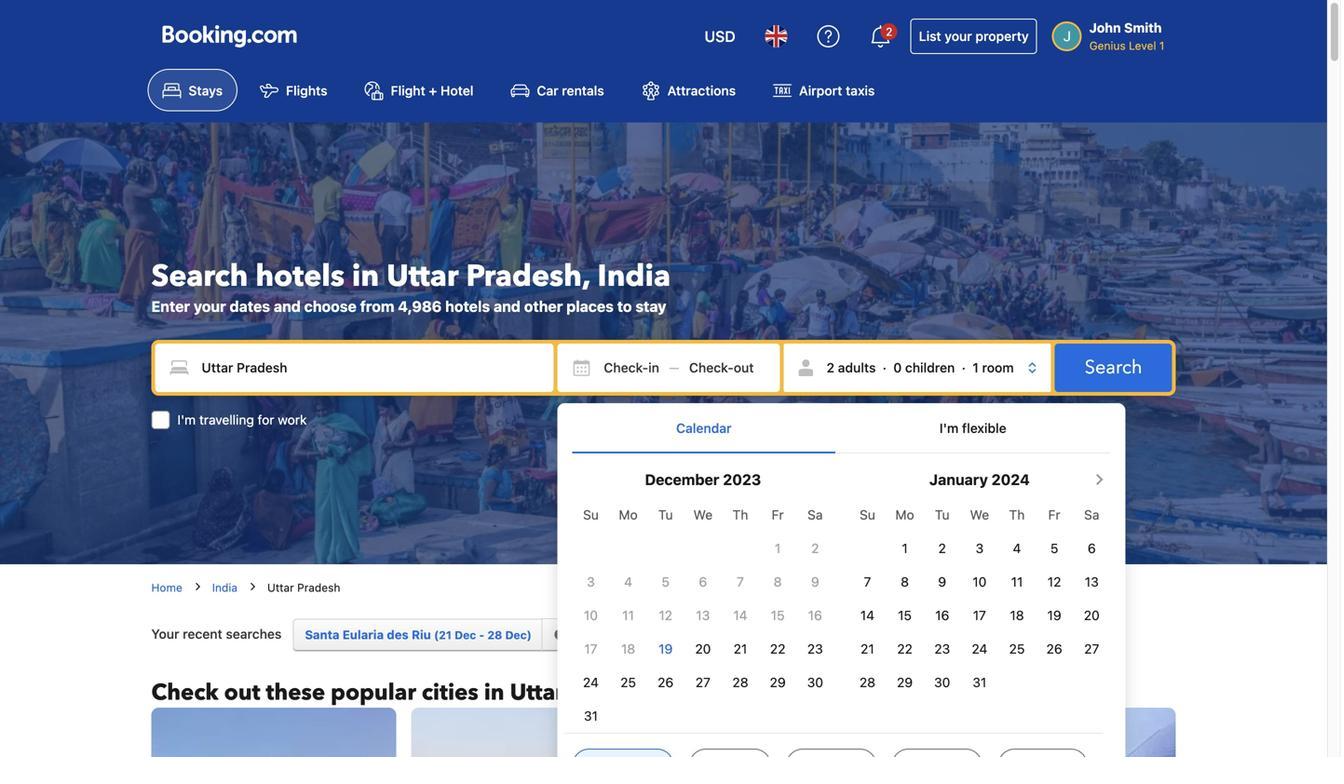 Task type: locate. For each thing, give the bounding box(es) containing it.
15 up the '22 december 2023' option
[[771, 608, 785, 623]]

1 horizontal spatial india
[[597, 256, 671, 296]]

1 29 from the left
[[770, 675, 786, 690]]

5 January 2024 checkbox
[[1050, 541, 1058, 556]]

1 january 2024 element from the left
[[572, 498, 834, 733]]

- for santa eularia des riu
[[479, 629, 485, 642]]

pradesh
[[297, 581, 340, 594], [570, 678, 657, 709]]

5 December 2023 checkbox
[[662, 574, 670, 590]]

places
[[566, 297, 614, 315]]

1 21 from the left
[[734, 641, 747, 657]]

20 up the 27 option
[[695, 641, 711, 657]]

4 for 4 january 2024 checkbox
[[1013, 541, 1021, 556]]

28 down 15 december 2023 option
[[770, 629, 785, 642]]

2 check- from the left
[[689, 360, 734, 375]]

0 horizontal spatial pradesh
[[297, 581, 340, 594]]

santa
[[305, 628, 340, 642]]

5 up 12 december 2023 checkbox on the bottom of page
[[662, 574, 670, 590]]

17 up ho chi minh city (1 jan - 2 jan)
[[973, 608, 986, 623]]

0 horizontal spatial 24
[[583, 675, 599, 690]]

0 horizontal spatial 31
[[584, 708, 598, 724]]

1 horizontal spatial ·
[[962, 360, 966, 375]]

1 horizontal spatial +
[[723, 346, 731, 362]]

30 down 23 option
[[934, 675, 950, 690]]

0 vertical spatial 4
[[1013, 541, 1021, 556]]

0 horizontal spatial 23
[[807, 641, 823, 657]]

work
[[278, 412, 307, 427]]

2 mo from the left
[[895, 507, 914, 523]]

calendar
[[676, 421, 732, 436]]

+ inside search box
[[723, 346, 731, 362]]

1 horizontal spatial -
[[762, 629, 768, 642]]

2 22 from the left
[[897, 641, 913, 657]]

2 vertical spatial in
[[484, 678, 504, 709]]

santa eularia des riu
 - remove this item from your recent searches image
[[554, 628, 567, 641]]

10 for 10 option
[[584, 608, 598, 623]]

1 vertical spatial out
[[224, 678, 260, 709]]

1 horizontal spatial 3
[[976, 541, 984, 556]]

1 right level
[[1159, 39, 1165, 52]]

booking.com online hotel reservations image
[[163, 25, 297, 47]]

31 December 2023 checkbox
[[584, 708, 598, 724]]

th for 2023
[[733, 507, 748, 523]]

4 up 11 january 2024 checkbox
[[1013, 541, 1021, 556]]

0 vertical spatial 11
[[1011, 574, 1023, 590]]

and
[[274, 297, 301, 315], [494, 297, 521, 315]]

enter
[[151, 297, 190, 315]]

tab list containing calendar
[[572, 403, 1111, 454]]

· right children
[[962, 360, 966, 375]]

2 up 9 option
[[811, 541, 819, 556]]

2 9 from the left
[[938, 574, 946, 590]]

1 horizontal spatial th
[[1009, 507, 1025, 523]]

mo
[[619, 507, 638, 523], [895, 507, 914, 523]]

6 up 13 checkbox
[[1088, 541, 1096, 556]]

23 left city
[[934, 641, 950, 657]]

we for january
[[970, 507, 989, 523]]

18 for 18 option
[[621, 641, 635, 657]]

15 for "15 january 2024" checkbox on the bottom right of the page
[[898, 608, 912, 623]]

17 for the 17 checkbox
[[584, 641, 597, 657]]

th up 4 january 2024 checkbox
[[1009, 507, 1025, 523]]

level
[[1129, 39, 1156, 52]]

21 December 2023 checkbox
[[734, 641, 747, 657]]

0 vertical spatial out
[[734, 360, 754, 375]]

0 vertical spatial 19
[[1047, 608, 1061, 623]]

28 left santa eularia des riu
 - remove this item from your recent searches image
[[487, 629, 502, 642]]

1 horizontal spatial search
[[1085, 355, 1142, 380]]

attractions link
[[627, 69, 751, 111]]

0 horizontal spatial out
[[224, 678, 260, 709]]

13 up comal river tubing (21 dec - 28 dec)
[[696, 608, 710, 623]]

20 for 20 checkbox
[[695, 641, 711, 657]]

airport taxis link
[[758, 69, 890, 111]]

pradesh up santa
[[297, 581, 340, 594]]

january 2024 element for december
[[572, 498, 834, 733]]

su
[[583, 507, 599, 523], [860, 507, 875, 523]]

31
[[973, 675, 987, 690], [584, 708, 598, 724]]

0 horizontal spatial 21
[[734, 641, 747, 657]]

1 horizontal spatial su
[[860, 507, 875, 523]]

2023
[[723, 471, 761, 489]]

check- for in
[[604, 360, 648, 375]]

2 8 from the left
[[901, 574, 909, 590]]

0 horizontal spatial 14
[[733, 608, 748, 623]]

18 up the jan
[[1010, 608, 1024, 623]]

24 down the 17 checkbox
[[583, 675, 599, 690]]

tu up 2 option
[[935, 507, 950, 523]]

out for check-
[[734, 360, 754, 375]]

30 for 30 checkbox
[[807, 675, 823, 690]]

0 vertical spatial 20
[[1084, 608, 1100, 623]]

check-out
[[689, 360, 754, 375]]

1 15 from the left
[[771, 608, 785, 623]]

room
[[982, 360, 1014, 375]]

0 vertical spatial india
[[597, 256, 671, 296]]

18
[[1010, 608, 1024, 623], [621, 641, 635, 657]]

0 horizontal spatial 25
[[620, 675, 636, 690]]

30
[[807, 675, 823, 690], [934, 675, 950, 690]]

mo up 4 checkbox
[[619, 507, 638, 523]]

18 left river
[[621, 641, 635, 657]]

2 january 2024 element from the left
[[849, 498, 1111, 699]]

tab list
[[572, 403, 1111, 454]]

0 vertical spatial 27
[[1084, 641, 1099, 657]]

travelling
[[199, 412, 254, 427]]

1 9 from the left
[[811, 574, 819, 590]]

0 horizontal spatial 9
[[811, 574, 819, 590]]

dec right riu
[[455, 629, 476, 642]]

india up to
[[597, 256, 671, 296]]

+ left hotel
[[429, 83, 437, 98]]

taxis
[[846, 83, 875, 98]]

17 left comal on the bottom
[[584, 641, 597, 657]]

january 2024 element
[[572, 498, 834, 733], [849, 498, 1111, 699]]

25 down 18 option
[[620, 675, 636, 690]]

1 up 8 checkbox
[[902, 541, 908, 556]]

1 horizontal spatial i'm
[[940, 421, 959, 436]]

tu for january 2024
[[935, 507, 950, 523]]

23
[[807, 641, 823, 657], [934, 641, 950, 657]]

31 for 31 december 2023 checkbox
[[584, 708, 598, 724]]

2 21 from the left
[[861, 641, 874, 657]]

14 down 7 option
[[733, 608, 748, 623]]

2 horizontal spatial uttar
[[510, 678, 564, 709]]

check-
[[604, 360, 648, 375], [689, 360, 734, 375]]

stays link
[[148, 69, 238, 111]]

flights
[[286, 83, 327, 98]]

21 left ho
[[861, 641, 874, 657]]

search inside button
[[1085, 355, 1142, 380]]

your right the enter at the top of page
[[194, 297, 226, 315]]

2
[[886, 25, 893, 38], [827, 360, 835, 375], [811, 541, 819, 556], [938, 541, 946, 556], [1028, 629, 1035, 642]]

13 for 13 option
[[696, 608, 710, 623]]

1 vertical spatial in
[[648, 360, 659, 375]]

tu
[[658, 507, 673, 523], [935, 507, 950, 523]]

0 horizontal spatial hotels
[[255, 256, 345, 296]]

december
[[645, 471, 719, 489]]

1 vertical spatial search
[[1085, 355, 1142, 380]]

0 vertical spatial in
[[352, 256, 379, 296]]

13 for 13 checkbox
[[1085, 574, 1099, 590]]

1 horizontal spatial 30
[[934, 675, 950, 690]]

28 inside santa eularia des riu (21 dec - 28 dec)
[[487, 629, 502, 642]]

31 down 24 checkbox
[[584, 708, 598, 724]]

28 down 21 january 2024 checkbox
[[860, 675, 875, 690]]

2 16 from the left
[[935, 608, 949, 623]]

22
[[770, 641, 786, 657], [897, 641, 913, 657]]

1 horizontal spatial 16
[[935, 608, 949, 623]]

1 horizontal spatial fr
[[1048, 507, 1060, 523]]

1 vertical spatial 13
[[696, 608, 710, 623]]

out for check
[[224, 678, 260, 709]]

2 30 from the left
[[934, 675, 950, 690]]

hotels right 4,986
[[445, 297, 490, 315]]

21 for '21' checkbox
[[734, 641, 747, 657]]

27 down "20 january 2024" option
[[1084, 641, 1099, 657]]

0 horizontal spatial 10
[[584, 608, 598, 623]]

21 down 14 december 2023 checkbox
[[734, 641, 747, 657]]

uttar up the searches
[[267, 581, 294, 594]]

1 su from the left
[[583, 507, 599, 523]]

out
[[734, 360, 754, 375], [224, 678, 260, 709]]

su up 3 december 2023 option
[[583, 507, 599, 523]]

21 January 2024 checkbox
[[861, 641, 874, 657]]

- inside santa eularia des riu (21 dec - 28 dec)
[[479, 629, 485, 642]]

and right dates
[[274, 297, 301, 315]]

1 vertical spatial 10
[[584, 608, 598, 623]]

1 dec from the left
[[455, 629, 476, 642]]

13 up "20 january 2024" option
[[1085, 574, 1099, 590]]

0 horizontal spatial +
[[429, 83, 437, 98]]

22 January 2024 checkbox
[[897, 641, 913, 657]]

26 down 19 option
[[658, 675, 674, 690]]

1 vertical spatial 11
[[622, 608, 634, 623]]

0 horizontal spatial we
[[693, 507, 713, 523]]

20 for "20 january 2024" option
[[1084, 608, 1100, 623]]

2 sa from the left
[[1084, 507, 1099, 523]]

- inside ho chi minh city (1 jan - 2 jan)
[[1020, 629, 1025, 642]]

7
[[737, 574, 744, 590], [864, 574, 871, 590]]

i'm
[[177, 412, 196, 427], [940, 421, 959, 436]]

8 December 2023 checkbox
[[774, 574, 782, 590]]

0 horizontal spatial 18
[[621, 641, 635, 657]]

search hotels in uttar pradesh, india enter your dates and choose from 4,986 hotels and other places to stay
[[151, 256, 671, 315]]

14
[[733, 608, 748, 623], [860, 608, 875, 623]]

7 for 7 january 2024 "option"
[[864, 574, 871, 590]]

1 horizontal spatial tu
[[935, 507, 950, 523]]

18 December 2023 checkbox
[[621, 641, 635, 657]]

0 horizontal spatial (21
[[434, 629, 452, 642]]

flights link
[[245, 69, 342, 111]]

out right svg icon
[[734, 360, 754, 375]]

1 horizontal spatial 13
[[1085, 574, 1099, 590]]

25
[[1009, 641, 1025, 657], [620, 675, 636, 690]]

sa up 2 option
[[808, 507, 823, 523]]

in inside search box
[[648, 360, 659, 375]]

27 for 27 january 2024 checkbox
[[1084, 641, 1099, 657]]

20 up 27 january 2024 checkbox
[[1084, 608, 1100, 623]]

1 horizontal spatial we
[[970, 507, 989, 523]]

0 horizontal spatial 30
[[807, 675, 823, 690]]

dec inside santa eularia des riu (21 dec - 28 dec)
[[455, 629, 476, 642]]

8
[[774, 574, 782, 590], [901, 574, 909, 590]]

2 7 from the left
[[864, 574, 871, 590]]

19 up the 26 option
[[659, 641, 673, 657]]

26 January 2024 checkbox
[[1046, 641, 1062, 657]]

january
[[929, 471, 988, 489]]

india
[[597, 256, 671, 296], [212, 581, 237, 594]]

10 for 10 option
[[973, 574, 987, 590]]

out inside search box
[[734, 360, 754, 375]]

svg image
[[572, 358, 591, 377]]

0 horizontal spatial 11
[[622, 608, 634, 623]]

check- right svg image
[[604, 360, 648, 375]]

1 horizontal spatial (21
[[717, 629, 735, 642]]

2 29 from the left
[[897, 675, 913, 690]]

search inside search hotels in uttar pradesh, india enter your dates and choose from 4,986 hotels and other places to stay
[[151, 256, 248, 296]]

1 · from the left
[[883, 360, 887, 375]]

2 dec) from the left
[[788, 629, 815, 642]]

6 up 13 option
[[699, 574, 707, 590]]

1 horizontal spatial 31
[[973, 675, 987, 690]]

0 horizontal spatial 27
[[696, 675, 711, 690]]

dec)
[[505, 629, 532, 642], [788, 629, 815, 642]]

jan
[[997, 629, 1017, 642]]

2 and from the left
[[494, 297, 521, 315]]

dec inside comal river tubing (21 dec - 28 dec)
[[738, 629, 759, 642]]

i'm left travelling
[[177, 412, 196, 427]]

12 up river
[[659, 608, 672, 623]]

1 mo from the left
[[619, 507, 638, 523]]

1 horizontal spatial 18
[[1010, 608, 1024, 623]]

1 tu from the left
[[658, 507, 673, 523]]

8 down 1 january 2024 checkbox
[[901, 574, 909, 590]]

1 vertical spatial 5
[[662, 574, 670, 590]]

1 horizontal spatial 10
[[973, 574, 987, 590]]

sa
[[808, 507, 823, 523], [1084, 507, 1099, 523]]

su for january 2024
[[860, 507, 875, 523]]

0 horizontal spatial th
[[733, 507, 748, 523]]

hotels up the choose
[[255, 256, 345, 296]]

we for december
[[693, 507, 713, 523]]

0 vertical spatial 31
[[973, 675, 987, 690]]

3
[[976, 541, 984, 556], [587, 574, 595, 590]]

0 horizontal spatial sa
[[808, 507, 823, 523]]

0 horizontal spatial india
[[212, 581, 237, 594]]

hotel
[[440, 83, 473, 98]]

22 December 2023 checkbox
[[770, 641, 786, 657]]

january 2024 element for january
[[849, 498, 1111, 699]]

2 fr from the left
[[1048, 507, 1060, 523]]

17 for the 17 checkbox
[[973, 608, 986, 623]]

25 right "(1"
[[1009, 641, 1025, 657]]

11 up comal on the bottom
[[622, 608, 634, 623]]

we down december 2023
[[693, 507, 713, 523]]

mo up 1 january 2024 checkbox
[[895, 507, 914, 523]]

0 horizontal spatial search
[[151, 256, 248, 296]]

comal
[[598, 628, 636, 642]]

1 horizontal spatial sa
[[1084, 507, 1099, 523]]

11 for 11 checkbox
[[622, 608, 634, 623]]

9 up 16 option on the bottom of the page
[[938, 574, 946, 590]]

1 sa from the left
[[808, 507, 823, 523]]

2 we from the left
[[970, 507, 989, 523]]

19 up jan)
[[1047, 608, 1061, 623]]

10
[[973, 574, 987, 590], [584, 608, 598, 623]]

th
[[733, 507, 748, 523], [1009, 507, 1025, 523]]

2 inside ho chi minh city (1 jan - 2 jan)
[[1028, 629, 1035, 642]]

4 up 11 checkbox
[[624, 574, 632, 590]]

2 left list
[[886, 25, 893, 38]]

24 for 24 january 2024 option
[[972, 641, 988, 657]]

india inside search hotels in uttar pradesh, india enter your dates and choose from 4,986 hotels and other places to stay
[[597, 256, 671, 296]]

+ right svg icon
[[723, 346, 731, 362]]

adults
[[838, 360, 876, 375]]

your
[[945, 28, 972, 44], [194, 297, 226, 315]]

6 January 2024 checkbox
[[1088, 541, 1096, 556]]

2 23 from the left
[[934, 641, 950, 657]]

and left other
[[494, 297, 521, 315]]

fr for january 2024
[[1048, 507, 1060, 523]]

12 down 5 january 2024 checkbox
[[1048, 574, 1061, 590]]

1 and from the left
[[274, 297, 301, 315]]

1 7 from the left
[[737, 574, 744, 590]]

i'm inside i'm flexible button
[[940, 421, 959, 436]]

2 14 from the left
[[860, 608, 875, 623]]

3 - from the left
[[1020, 629, 1025, 642]]

uttar
[[387, 256, 459, 296], [267, 581, 294, 594], [510, 678, 564, 709]]

i'm for i'm flexible
[[940, 421, 959, 436]]

0 horizontal spatial 4
[[624, 574, 632, 590]]

check- up calendar button
[[689, 360, 734, 375]]

12
[[1048, 574, 1061, 590], [659, 608, 672, 623]]

2 - from the left
[[762, 629, 768, 642]]

(21 down 14 december 2023 checkbox
[[717, 629, 735, 642]]

svg image
[[689, 358, 708, 377]]

27
[[1084, 641, 1099, 657], [696, 675, 711, 690]]

0 horizontal spatial 3
[[587, 574, 595, 590]]

0 horizontal spatial 16
[[808, 608, 822, 623]]

tab list inside search box
[[572, 403, 1111, 454]]

(21
[[434, 629, 452, 642], [717, 629, 735, 642]]

riu
[[412, 628, 431, 642]]

home link
[[151, 580, 182, 596]]

uttar up 4,986
[[387, 256, 459, 296]]

1 30 from the left
[[807, 675, 823, 690]]

(21 inside comal river tubing (21 dec - 28 dec)
[[717, 629, 735, 642]]

uttar left 24 checkbox
[[510, 678, 564, 709]]

None search field
[[151, 340, 1176, 757]]

2 tu from the left
[[935, 507, 950, 523]]

1 check- from the left
[[604, 360, 648, 375]]

list your property link
[[911, 19, 1037, 54]]

eularia
[[343, 628, 384, 642]]

0 horizontal spatial 8
[[774, 574, 782, 590]]

mo for january
[[895, 507, 914, 523]]

20
[[1084, 608, 1100, 623], [695, 641, 711, 657]]

0 vertical spatial 3
[[976, 541, 984, 556]]

1 dec) from the left
[[505, 629, 532, 642]]

2 horizontal spatial -
[[1020, 629, 1025, 642]]

· left 0
[[883, 360, 887, 375]]

16 down 9 option
[[808, 608, 822, 623]]

0 horizontal spatial 22
[[770, 641, 786, 657]]

7 December 2023 checkbox
[[737, 574, 744, 590]]

2 December 2023 checkbox
[[811, 541, 819, 556]]

i'm left flexible
[[940, 421, 959, 436]]

1 horizontal spatial 12
[[1048, 574, 1061, 590]]

17 January 2024 checkbox
[[973, 608, 986, 623]]

9 up 16 december 2023 option
[[811, 574, 819, 590]]

1 23 from the left
[[807, 641, 823, 657]]

30 down 23 checkbox
[[807, 675, 823, 690]]

22 down 15 december 2023 option
[[770, 641, 786, 657]]

2 15 from the left
[[898, 608, 912, 623]]

12 December 2023 checkbox
[[659, 608, 672, 623]]

- right the jan
[[1020, 629, 1025, 642]]

11
[[1011, 574, 1023, 590], [622, 608, 634, 623]]

0 horizontal spatial 20
[[695, 641, 711, 657]]

0 horizontal spatial mo
[[619, 507, 638, 523]]

3 for 3 january 2024 option
[[976, 541, 984, 556]]

1 vertical spatial 31
[[584, 708, 598, 724]]

7 for 7 option
[[737, 574, 744, 590]]

0 vertical spatial 17
[[973, 608, 986, 623]]

1 8 from the left
[[774, 574, 782, 590]]

1 horizontal spatial 23
[[934, 641, 950, 657]]

27 December 2023 checkbox
[[696, 675, 711, 690]]

flexible
[[962, 421, 1007, 436]]

7 January 2024 checkbox
[[864, 574, 871, 590]]

3 January 2024 checkbox
[[976, 541, 984, 556]]

14 up 21 january 2024 checkbox
[[860, 608, 875, 623]]

10 up comal on the bottom
[[584, 608, 598, 623]]

1 horizontal spatial 11
[[1011, 574, 1023, 590]]

2 dec from the left
[[738, 629, 759, 642]]

16 for 16 december 2023 option
[[808, 608, 822, 623]]

10 up the 17 checkbox
[[973, 574, 987, 590]]

fr
[[772, 507, 784, 523], [1048, 507, 1060, 523]]

- left the '22 december 2023' option
[[762, 629, 768, 642]]

15
[[771, 608, 785, 623], [898, 608, 912, 623]]

0 vertical spatial 26
[[1046, 641, 1062, 657]]

24 left the jan
[[972, 641, 988, 657]]

7 up 14 january 2024 checkbox
[[864, 574, 871, 590]]

rentals
[[562, 83, 604, 98]]

0 horizontal spatial 7
[[737, 574, 744, 590]]

0 vertical spatial 5
[[1050, 541, 1058, 556]]

1 horizontal spatial uttar
[[387, 256, 459, 296]]

0 horizontal spatial your
[[194, 297, 226, 315]]

1 horizontal spatial 21
[[861, 641, 874, 657]]

7 up 14 december 2023 checkbox
[[737, 574, 744, 590]]

fr up 5 january 2024 checkbox
[[1048, 507, 1060, 523]]

1 fr from the left
[[772, 507, 784, 523]]

dec) down 16 december 2023 option
[[788, 629, 815, 642]]

0 horizontal spatial in
[[352, 256, 379, 296]]

1 14 from the left
[[733, 608, 748, 623]]

search
[[151, 256, 248, 296], [1085, 355, 1142, 380]]

2 su from the left
[[860, 507, 875, 523]]

pradesh down 18 option
[[570, 678, 657, 709]]

0 horizontal spatial tu
[[658, 507, 673, 523]]

15 for 15 december 2023 option
[[771, 608, 785, 623]]

1 22 from the left
[[770, 641, 786, 657]]

dec down 14 december 2023 checkbox
[[738, 629, 759, 642]]

to
[[617, 297, 632, 315]]

check- for out
[[689, 360, 734, 375]]

home
[[151, 581, 182, 594]]

your right list
[[945, 28, 972, 44]]

su up 7 january 2024 "option"
[[860, 507, 875, 523]]

in up from
[[352, 256, 379, 296]]

dec) left santa eularia des riu
 - remove this item from your recent searches image
[[505, 629, 532, 642]]

22 down "15 january 2024" checkbox on the bottom right of the page
[[897, 641, 913, 657]]

0
[[893, 360, 902, 375]]

2 (21 from the left
[[717, 629, 735, 642]]

1 vertical spatial +
[[723, 346, 731, 362]]

1 vertical spatial hotels
[[445, 297, 490, 315]]

29 January 2024 checkbox
[[897, 675, 913, 690]]

tu down december
[[658, 507, 673, 523]]

search for search
[[1085, 355, 1142, 380]]

26 down "19" checkbox
[[1046, 641, 1062, 657]]

0 horizontal spatial 29
[[770, 675, 786, 690]]

1 th from the left
[[733, 507, 748, 523]]

1 we from the left
[[693, 507, 713, 523]]

10 December 2023 checkbox
[[584, 608, 598, 623]]

1 vertical spatial 3
[[587, 574, 595, 590]]

28
[[487, 629, 502, 642], [770, 629, 785, 642], [732, 675, 748, 690], [860, 675, 875, 690]]

0 horizontal spatial 19
[[659, 641, 673, 657]]

1 - from the left
[[479, 629, 485, 642]]

1 (21 from the left
[[434, 629, 452, 642]]

24
[[972, 641, 988, 657], [583, 675, 599, 690]]

hotels
[[255, 256, 345, 296], [445, 297, 490, 315]]

1 vertical spatial 19
[[659, 641, 673, 657]]

0 horizontal spatial check-
[[604, 360, 648, 375]]

+
[[429, 83, 437, 98], [723, 346, 731, 362]]

1 horizontal spatial dec
[[738, 629, 759, 642]]

1 horizontal spatial 19
[[1047, 608, 1061, 623]]

tu for december 2023
[[658, 507, 673, 523]]

Please type your destination search field
[[155, 343, 554, 392]]

17
[[973, 608, 986, 623], [584, 641, 597, 657]]

(21 right riu
[[434, 629, 452, 642]]

1 vertical spatial your
[[194, 297, 226, 315]]

11 down 4 january 2024 checkbox
[[1011, 574, 1023, 590]]

2 th from the left
[[1009, 507, 1025, 523]]

1 horizontal spatial 29
[[897, 675, 913, 690]]

30 December 2023 checkbox
[[807, 675, 823, 690]]

in left svg icon
[[648, 360, 659, 375]]

29 down 22 january 2024 option
[[897, 675, 913, 690]]

out left these
[[224, 678, 260, 709]]

2 vertical spatial uttar
[[510, 678, 564, 709]]

ho chi minh city (1 jan - 2 jan)
[[881, 628, 1063, 642]]

13
[[1085, 574, 1099, 590], [696, 608, 710, 623]]

0 horizontal spatial 17
[[584, 641, 597, 657]]

0 vertical spatial 6
[[1088, 541, 1096, 556]]

31 down 24 january 2024 option
[[973, 675, 987, 690]]

1 16 from the left
[[808, 608, 822, 623]]

sa for december 2023
[[808, 507, 823, 523]]



Task type: describe. For each thing, give the bounding box(es) containing it.
8 for "8 december 2023" checkbox
[[774, 574, 782, 590]]

th for 2024
[[1009, 507, 1025, 523]]

john
[[1089, 20, 1121, 35]]

dec) inside comal river tubing (21 dec - 28 dec)
[[788, 629, 815, 642]]

i'm for i'm travelling for work
[[177, 412, 196, 427]]

1 vertical spatial pradesh
[[570, 678, 657, 709]]

2 inside button
[[886, 25, 893, 38]]

29 for 29 january 2024 checkbox
[[897, 675, 913, 690]]

28 December 2023 checkbox
[[732, 675, 748, 690]]

11 January 2024 checkbox
[[1011, 574, 1023, 590]]

1 inside john smith genius level 1
[[1159, 39, 1165, 52]]

(1
[[983, 629, 994, 642]]

for
[[258, 412, 274, 427]]

children
[[905, 360, 955, 375]]

popular
[[331, 678, 416, 709]]

17 December 2023 checkbox
[[584, 641, 597, 657]]

13 January 2024 checkbox
[[1085, 574, 1099, 590]]

chi
[[901, 628, 920, 642]]

2 button
[[858, 14, 903, 59]]

16 January 2024 checkbox
[[935, 608, 949, 623]]

4 December 2023 checkbox
[[624, 574, 632, 590]]

29 for 29 checkbox
[[770, 675, 786, 690]]

stay
[[636, 297, 666, 315]]

15 December 2023 checkbox
[[771, 608, 785, 623]]

1 left room
[[973, 360, 979, 375]]

3 for 3 december 2023 option
[[587, 574, 595, 590]]

check out these popular cities in uttar pradesh
[[151, 678, 657, 709]]

uttar pradesh
[[267, 581, 340, 594]]

jan)
[[1038, 629, 1063, 642]]

dates
[[230, 297, 270, 315]]

car
[[537, 83, 558, 98]]

14 January 2024 checkbox
[[860, 608, 875, 623]]

usd
[[705, 27, 735, 45]]

from
[[360, 297, 394, 315]]

none search field containing search
[[151, 340, 1176, 757]]

recent
[[183, 627, 222, 642]]

smith
[[1124, 20, 1162, 35]]

1 up "8 december 2023" checkbox
[[775, 541, 781, 556]]

car rentals link
[[496, 69, 619, 111]]

your inside search hotels in uttar pradesh, india enter your dates and choose from 4,986 hotels and other places to stay
[[194, 297, 226, 315]]

comal river tubing (21 dec - 28 dec)
[[598, 628, 815, 642]]

26 December 2023 checkbox
[[658, 675, 674, 690]]

8 for 8 checkbox
[[901, 574, 909, 590]]

usd button
[[693, 14, 747, 59]]

2 January 2024 checkbox
[[938, 541, 946, 556]]

december 2023
[[645, 471, 761, 489]]

dec) inside santa eularia des riu (21 dec - 28 dec)
[[505, 629, 532, 642]]

mo for december
[[619, 507, 638, 523]]

23 January 2024 checkbox
[[934, 641, 950, 657]]

28 inside comal river tubing (21 dec - 28 dec)
[[770, 629, 785, 642]]

su for december 2023
[[583, 507, 599, 523]]

1 horizontal spatial your
[[945, 28, 972, 44]]

flight + hotel link
[[350, 69, 488, 111]]

minh
[[923, 628, 953, 642]]

30 for 30 january 2024 option
[[934, 675, 950, 690]]

24 January 2024 checkbox
[[972, 641, 988, 657]]

2024
[[992, 471, 1030, 489]]

list
[[919, 28, 941, 44]]

i'm flexible
[[940, 421, 1007, 436]]

5 for 5 january 2024 checkbox
[[1050, 541, 1058, 556]]

16 for 16 option on the bottom of the page
[[935, 608, 949, 623]]

9 January 2024 checkbox
[[938, 574, 946, 590]]

uttar pradesh link
[[267, 581, 340, 594]]

14 for 14 december 2023 checkbox
[[733, 608, 748, 623]]

25 December 2023 checkbox
[[620, 675, 636, 690]]

searches
[[226, 627, 282, 642]]

1 vertical spatial uttar
[[267, 581, 294, 594]]

these
[[266, 678, 325, 709]]

19 for "19" checkbox
[[1047, 608, 1061, 623]]

city
[[956, 628, 980, 642]]

property
[[976, 28, 1029, 44]]

14 December 2023 checkbox
[[733, 608, 748, 623]]

4 January 2024 checkbox
[[1013, 541, 1021, 556]]

- for ho chi minh city
[[1020, 629, 1025, 642]]

12 for 12 option on the bottom right of the page
[[1048, 574, 1061, 590]]

26 for the 26 option
[[658, 675, 674, 690]]

2 up 9 january 2024 option
[[938, 541, 946, 556]]

11 for 11 january 2024 checkbox
[[1011, 574, 1023, 590]]

fr for december 2023
[[772, 507, 784, 523]]

19 January 2024 checkbox
[[1047, 608, 1061, 623]]

john smith genius level 1
[[1089, 20, 1165, 52]]

calendar button
[[572, 403, 836, 453]]

3 December 2023 checkbox
[[587, 574, 595, 590]]

6 for the 6 january 2024 option
[[1088, 541, 1096, 556]]

19 December 2023 checkbox
[[659, 641, 673, 657]]

27 January 2024 checkbox
[[1084, 641, 1099, 657]]

your recent searches
[[151, 627, 282, 642]]

choose
[[304, 297, 357, 315]]

your
[[151, 627, 179, 642]]

0 vertical spatial pradesh
[[297, 581, 340, 594]]

25 January 2024 checkbox
[[1009, 641, 1025, 657]]

check
[[151, 678, 219, 709]]

10 January 2024 checkbox
[[973, 574, 987, 590]]

11 December 2023 checkbox
[[622, 608, 634, 623]]

1 horizontal spatial in
[[484, 678, 504, 709]]

- inside comal river tubing (21 dec - 28 dec)
[[762, 629, 768, 642]]

car rentals
[[537, 83, 604, 98]]

25 for 25 option
[[1009, 641, 1025, 657]]

1 December 2023 checkbox
[[775, 541, 781, 556]]

1 vertical spatial india
[[212, 581, 237, 594]]

search for search hotels in uttar pradesh, india enter your dates and choose from 4,986 hotels and other places to stay
[[151, 256, 248, 296]]

in inside search hotels in uttar pradesh, india enter your dates and choose from 4,986 hotels and other places to stay
[[352, 256, 379, 296]]

9 December 2023 checkbox
[[811, 574, 819, 590]]

23 for 23 option
[[934, 641, 950, 657]]

check-in
[[604, 360, 659, 375]]

13 December 2023 checkbox
[[696, 608, 710, 623]]

20 January 2024 checkbox
[[1084, 608, 1100, 623]]

24 for 24 checkbox
[[583, 675, 599, 690]]

15 January 2024 checkbox
[[898, 608, 912, 623]]

january 2024
[[929, 471, 1030, 489]]

0 vertical spatial +
[[429, 83, 437, 98]]

i'm travelling for work
[[177, 412, 307, 427]]

2 left the adults
[[827, 360, 835, 375]]

18 January 2024 checkbox
[[1010, 608, 1024, 623]]

23 December 2023 checkbox
[[807, 641, 823, 657]]

airport taxis
[[799, 83, 875, 98]]

31 January 2024 checkbox
[[973, 675, 987, 690]]

1 January 2024 checkbox
[[902, 541, 908, 556]]

12 January 2024 checkbox
[[1048, 574, 1061, 590]]

14 for 14 january 2024 checkbox
[[860, 608, 875, 623]]

9 for 9 january 2024 option
[[938, 574, 946, 590]]

river
[[639, 628, 670, 642]]

6 for '6 december 2023' option
[[699, 574, 707, 590]]

24 December 2023 checkbox
[[583, 675, 599, 690]]

23 for 23 checkbox
[[807, 641, 823, 657]]

31 for '31' option
[[973, 675, 987, 690]]

28 down '21' checkbox
[[732, 675, 748, 690]]

flight
[[391, 83, 425, 98]]

des
[[387, 628, 409, 642]]

26 for 26 option
[[1046, 641, 1062, 657]]

list your property
[[919, 28, 1029, 44]]

6 December 2023 checkbox
[[699, 574, 707, 590]]

2 · from the left
[[962, 360, 966, 375]]

airport
[[799, 83, 842, 98]]

santa eularia des riu (21 dec - 28 dec)
[[305, 628, 532, 642]]

21 for 21 january 2024 checkbox
[[861, 641, 874, 657]]

sa for january 2024
[[1084, 507, 1099, 523]]

i'm flexible button
[[836, 403, 1111, 453]]

stays
[[189, 83, 223, 98]]

other
[[524, 297, 563, 315]]

20 December 2023 checkbox
[[695, 641, 711, 657]]

search button
[[1055, 343, 1172, 392]]

4 for 4 checkbox
[[624, 574, 632, 590]]

pradesh,
[[466, 256, 590, 296]]

30 January 2024 checkbox
[[934, 675, 950, 690]]

22 for the '22 december 2023' option
[[770, 641, 786, 657]]

25 for 25 december 2023 checkbox
[[620, 675, 636, 690]]

16 December 2023 checkbox
[[808, 608, 822, 623]]

(21 inside santa eularia des riu (21 dec - 28 dec)
[[434, 629, 452, 642]]

flight + hotel
[[391, 83, 473, 98]]

cities
[[422, 678, 478, 709]]

29 December 2023 checkbox
[[770, 675, 786, 690]]

27 for the 27 option
[[696, 675, 711, 690]]

28 January 2024 checkbox
[[860, 675, 875, 690]]

9 for 9 option
[[811, 574, 819, 590]]

uttar inside search hotels in uttar pradesh, india enter your dates and choose from 4,986 hotels and other places to stay
[[387, 256, 459, 296]]

attractions
[[668, 83, 736, 98]]

22 for 22 january 2024 option
[[897, 641, 913, 657]]

india link
[[212, 580, 237, 596]]

18 for 18 january 2024 "option"
[[1010, 608, 1024, 623]]

ho
[[881, 628, 897, 642]]

5 for the 5 checkbox
[[662, 574, 670, 590]]

8 January 2024 checkbox
[[901, 574, 909, 590]]

genius
[[1089, 39, 1126, 52]]

4,986
[[398, 297, 442, 315]]

19 for 19 option
[[659, 641, 673, 657]]

12 for 12 december 2023 checkbox on the bottom of page
[[659, 608, 672, 623]]

2 adults · 0 children · 1 room
[[827, 360, 1014, 375]]

tubing
[[673, 628, 714, 642]]



Task type: vqa. For each thing, say whether or not it's contained in the screenshot.
TICKET
no



